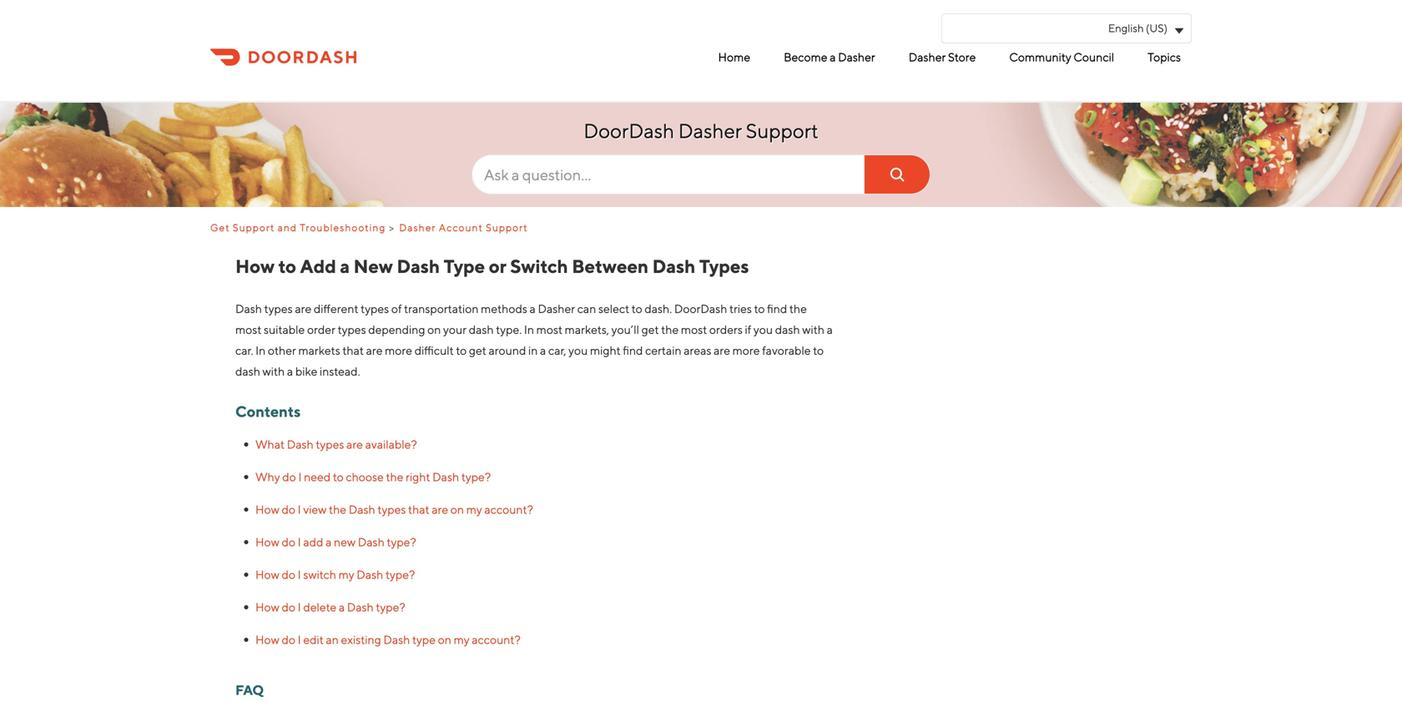 Task type: describe. For each thing, give the bounding box(es) containing it.
how do i switch my dash type?
[[256, 568, 415, 582]]

that inside 'dash types are different types of transportation methods a dasher can select to dash. doordash tries to find the most suitable order types depending on your dash type. in most markets, you'll get the most orders if you dash with a car. in other markets that are more difficult to get around in a car, you might find certain areas are more favorable to dash with a bike instead.'
[[343, 344, 364, 357]]

dash types are different types of transportation methods a dasher can select to dash. doordash tries to find the most suitable order types depending on your dash type. in most markets, you'll get the most orders if you dash with a car. in other markets that are more difficult to get around in a car, you might find certain areas are more favorable to dash with a bike instead.
[[235, 302, 833, 378]]

topics
[[1148, 50, 1182, 64]]

dash inside why do i need to choose the right dash type? link
[[433, 470, 459, 484]]

type
[[444, 256, 485, 277]]

0 vertical spatial in
[[524, 323, 534, 337]]

a right become
[[830, 50, 836, 64]]

i for need
[[298, 470, 302, 484]]

support for dasher account support
[[486, 222, 528, 233]]

i for edit
[[298, 633, 301, 647]]

dash inside how do i switch my dash type? link
[[357, 568, 384, 582]]

why
[[256, 470, 280, 484]]

add
[[300, 256, 336, 277]]

i for add
[[298, 535, 301, 549]]

(us)
[[1147, 22, 1168, 35]]

type
[[413, 633, 436, 647]]

account
[[439, 222, 483, 233]]

around
[[489, 344, 526, 357]]

0 vertical spatial find
[[768, 302, 788, 316]]

english (us)
[[1109, 22, 1168, 35]]

need
[[304, 470, 331, 484]]

are up order
[[295, 302, 312, 316]]

the inside how do i view the dash types that are on my account? link
[[329, 503, 347, 516]]

order
[[307, 323, 336, 337]]

the inside why do i need to choose the right dash type? link
[[386, 470, 404, 484]]

1 more from the left
[[385, 344, 413, 357]]

type? inside why do i need to choose the right dash type? link
[[462, 470, 491, 484]]

dash inside how do i edit an existing dash type on my account? link
[[384, 633, 410, 647]]

to down your
[[456, 344, 467, 357]]

depending
[[368, 323, 425, 337]]

2 vertical spatial on
[[438, 633, 452, 647]]

2 horizontal spatial dash
[[776, 323, 801, 337]]

why do i need to choose the right dash type?
[[256, 470, 491, 484]]

what dash types are available?
[[256, 438, 417, 451]]

store
[[949, 50, 977, 64]]

dasher store
[[909, 50, 977, 64]]

favorable
[[763, 344, 811, 357]]

get
[[210, 222, 230, 233]]

to right favorable
[[814, 344, 824, 357]]

what
[[256, 438, 285, 451]]

how do i view the dash types that are on my account? link
[[256, 501, 534, 517]]

orders
[[710, 323, 743, 337]]

right
[[406, 470, 430, 484]]

type? inside how do i delete a dash type? link
[[376, 600, 406, 614]]

different
[[314, 302, 359, 316]]

to left add
[[279, 256, 296, 277]]

how for how do i delete a dash type?
[[256, 600, 280, 614]]

1 horizontal spatial that
[[408, 503, 430, 516]]

support for doordash dasher support
[[746, 119, 819, 143]]

1 horizontal spatial dash
[[469, 323, 494, 337]]

0 vertical spatial get
[[642, 323, 659, 337]]

how do i add a new dash type?
[[256, 535, 417, 549]]

or
[[489, 256, 507, 277]]

how for how to add a new dash type or switch between dash types
[[235, 256, 275, 277]]

i for delete
[[298, 600, 301, 614]]

troubleshooting
[[300, 222, 386, 233]]

how for how do i add a new dash type?
[[256, 535, 280, 549]]

markets,
[[565, 323, 610, 337]]

to right 'tries'
[[755, 302, 765, 316]]

type? inside how do i switch my dash type? link
[[386, 568, 415, 582]]

to left the dash.
[[632, 302, 643, 316]]

2 more from the left
[[733, 344, 760, 357]]

1 most from the left
[[235, 323, 262, 337]]

contents
[[235, 403, 301, 420]]

1 vertical spatial you
[[569, 344, 588, 357]]

0 vertical spatial account?
[[485, 503, 534, 516]]

Ask a question... text field
[[472, 154, 931, 195]]

difficult
[[415, 344, 454, 357]]

1 vertical spatial account?
[[472, 633, 521, 647]]

1 horizontal spatial with
[[803, 323, 825, 337]]

select
[[599, 302, 630, 316]]

dasher help home image
[[210, 47, 357, 68]]

dash right the new
[[397, 256, 440, 277]]

a right 'add'
[[326, 535, 332, 549]]

suitable
[[264, 323, 305, 337]]

dash inside how do i delete a dash type? link
[[347, 600, 374, 614]]

are up "choose"
[[347, 438, 363, 451]]

existing
[[341, 633, 381, 647]]

car.
[[235, 344, 253, 357]]

in
[[529, 344, 538, 357]]

types down "why do i need to choose the right dash type?"
[[378, 503, 406, 516]]

english
[[1109, 22, 1145, 35]]

get support and troubleshooting link
[[210, 221, 393, 234]]

dasher inside 'dash types are different types of transportation methods a dasher can select to dash. doordash tries to find the most suitable order types depending on your dash type. in most markets, you'll get the most orders if you dash with a car. in other markets that are more difficult to get around in a car, you might find certain areas are more favorable to dash with a bike instead.'
[[538, 302, 575, 316]]

how to add a new dash type or switch between dash types
[[235, 256, 749, 277]]

dasher right become
[[839, 50, 876, 64]]

doordash dasher support
[[584, 119, 819, 143]]

edit
[[303, 633, 324, 647]]

get support and troubleshooting
[[210, 222, 386, 233]]

new
[[334, 535, 356, 549]]

type? inside "how do i add a new dash type?" link
[[387, 535, 417, 549]]

types down different
[[338, 323, 366, 337]]

dasher store link
[[905, 43, 981, 71]]

menu containing home
[[468, 43, 1186, 71]]

switch
[[303, 568, 336, 582]]

switch
[[511, 256, 568, 277]]

home
[[719, 50, 751, 64]]

dasher left store
[[909, 50, 946, 64]]

new
[[354, 256, 393, 277]]

a left bike
[[287, 365, 293, 378]]

of
[[392, 302, 402, 316]]

council
[[1074, 50, 1115, 64]]

areas
[[684, 344, 712, 357]]

bike
[[295, 365, 318, 378]]

0 horizontal spatial dash
[[235, 365, 260, 378]]

how do i add a new dash type? link
[[256, 534, 417, 549]]

a right if
[[827, 323, 833, 337]]

0 horizontal spatial in
[[256, 344, 266, 357]]

view
[[303, 503, 327, 516]]

dash.
[[645, 302, 672, 316]]

transportation
[[404, 302, 479, 316]]

my inside how do i edit an existing dash type on my account? link
[[454, 633, 470, 647]]



Task type: locate. For each thing, give the bounding box(es) containing it.
how
[[235, 256, 275, 277], [256, 503, 280, 516], [256, 535, 280, 549], [256, 568, 280, 582], [256, 600, 280, 614], [256, 633, 280, 647]]

0 horizontal spatial find
[[623, 344, 643, 357]]

are down orders
[[714, 344, 731, 357]]

how for how do i switch my dash type?
[[256, 568, 280, 582]]

dash up existing at the bottom left of page
[[347, 600, 374, 614]]

the
[[790, 302, 807, 316], [662, 323, 679, 337], [386, 470, 404, 484], [329, 503, 347, 516]]

available?
[[365, 438, 417, 451]]

how down get support and troubleshooting
[[235, 256, 275, 277]]

i inside why do i need to choose the right dash type? link
[[298, 470, 302, 484]]

home link
[[714, 43, 755, 71]]

faq
[[235, 682, 264, 698]]

1 vertical spatial that
[[408, 503, 430, 516]]

1 horizontal spatial in
[[524, 323, 534, 337]]

how do i edit an existing dash type on my account?
[[256, 633, 521, 647]]

support up 'or' in the top of the page
[[486, 222, 528, 233]]

dash up car.
[[235, 302, 262, 316]]

0 vertical spatial my
[[467, 503, 482, 516]]

how do i view the dash types that are on my account?
[[256, 503, 534, 516]]

do for need
[[282, 470, 296, 484]]

become
[[784, 50, 828, 64]]

do left switch
[[282, 568, 296, 582]]

how left switch
[[256, 568, 280, 582]]

in
[[524, 323, 534, 337], [256, 344, 266, 357]]

do left the "delete" on the bottom left
[[282, 600, 296, 614]]

might
[[590, 344, 621, 357]]

1 vertical spatial on
[[451, 503, 464, 516]]

dasher account support link
[[393, 221, 535, 234]]

dash down car.
[[235, 365, 260, 378]]

0 horizontal spatial most
[[235, 323, 262, 337]]

i left 'add'
[[298, 535, 301, 549]]

can
[[578, 302, 597, 316]]

a right add
[[340, 256, 350, 277]]

how do i switch my dash type? link
[[256, 566, 415, 582]]

i for view
[[298, 503, 301, 516]]

i left switch
[[298, 568, 301, 582]]

instead.
[[320, 365, 360, 378]]

dasher account support
[[399, 222, 528, 233]]

0 vertical spatial on
[[428, 323, 441, 337]]

find right 'tries'
[[768, 302, 788, 316]]

choose
[[346, 470, 384, 484]]

the left right
[[386, 470, 404, 484]]

how left edit at bottom left
[[256, 633, 280, 647]]

to right need
[[333, 470, 344, 484]]

dash left type
[[384, 633, 410, 647]]

tries
[[730, 302, 752, 316]]

1 horizontal spatial more
[[733, 344, 760, 357]]

type.
[[496, 323, 522, 337]]

i left need
[[298, 470, 302, 484]]

community council link
[[1006, 43, 1119, 71]]

my inside how do i view the dash types that are on my account? link
[[467, 503, 482, 516]]

do for switch
[[282, 568, 296, 582]]

1 horizontal spatial most
[[537, 323, 563, 337]]

with up favorable
[[803, 323, 825, 337]]

how do i edit an existing dash type on my account? link
[[256, 631, 521, 647]]

1 horizontal spatial support
[[486, 222, 528, 233]]

1 vertical spatial with
[[263, 365, 285, 378]]

you'll
[[612, 323, 640, 337]]

that up 'instead.'
[[343, 344, 364, 357]]

i inside how do i switch my dash type? link
[[298, 568, 301, 582]]

menu
[[468, 43, 1186, 71]]

you
[[754, 323, 773, 337], [569, 344, 588, 357]]

why do i need to choose the right dash type? link
[[256, 468, 491, 484]]

types up need
[[316, 438, 344, 451]]

types
[[700, 256, 749, 277]]

types left of
[[361, 302, 389, 316]]

the up favorable
[[790, 302, 807, 316]]

my inside how do i switch my dash type? link
[[339, 568, 355, 582]]

more
[[385, 344, 413, 357], [733, 344, 760, 357]]

the right view
[[329, 503, 347, 516]]

most up car.
[[235, 323, 262, 337]]

a
[[830, 50, 836, 64], [340, 256, 350, 277], [530, 302, 536, 316], [827, 323, 833, 337], [540, 344, 546, 357], [287, 365, 293, 378], [326, 535, 332, 549], [339, 600, 345, 614]]

do for view
[[282, 503, 296, 516]]

that
[[343, 344, 364, 357], [408, 503, 430, 516]]

account?
[[485, 503, 534, 516], [472, 633, 521, 647]]

dash down "choose"
[[349, 503, 376, 516]]

get left around
[[469, 344, 487, 357]]

a right methods
[[530, 302, 536, 316]]

do for delete
[[282, 600, 296, 614]]

types up suitable
[[264, 302, 293, 316]]

on inside 'dash types are different types of transportation methods a dasher can select to dash. doordash tries to find the most suitable order types depending on your dash type. in most markets, you'll get the most orders if you dash with a car. in other markets that are more difficult to get around in a car, you might find certain areas are more favorable to dash with a bike instead.'
[[428, 323, 441, 337]]

dash right your
[[469, 323, 494, 337]]

in right type.
[[524, 323, 534, 337]]

3 most from the left
[[681, 323, 708, 337]]

2 horizontal spatial support
[[746, 119, 819, 143]]

community
[[1010, 50, 1072, 64]]

1 vertical spatial my
[[339, 568, 355, 582]]

1 horizontal spatial get
[[642, 323, 659, 337]]

other
[[268, 344, 296, 357]]

i inside how do i delete a dash type? link
[[298, 600, 301, 614]]

do left edit at bottom left
[[282, 633, 296, 647]]

support
[[746, 119, 819, 143], [233, 222, 275, 233], [486, 222, 528, 233]]

and
[[278, 222, 297, 233]]

are down "why do i need to choose the right dash type?"
[[432, 503, 449, 516]]

2 vertical spatial my
[[454, 633, 470, 647]]

dash inside "how do i add a new dash type?" link
[[358, 535, 385, 549]]

0 vertical spatial that
[[343, 344, 364, 357]]

how for how do i edit an existing dash type on my account?
[[256, 633, 280, 647]]

the up certain
[[662, 323, 679, 337]]

more down if
[[733, 344, 760, 357]]

0 horizontal spatial get
[[469, 344, 487, 357]]

how left 'add'
[[256, 535, 280, 549]]

topics link
[[1144, 43, 1186, 71]]

that down right
[[408, 503, 430, 516]]

i inside how do i edit an existing dash type on my account? link
[[298, 633, 301, 647]]

0 horizontal spatial that
[[343, 344, 364, 357]]

you right car,
[[569, 344, 588, 357]]

certain
[[646, 344, 682, 357]]

i
[[298, 470, 302, 484], [298, 503, 301, 516], [298, 535, 301, 549], [298, 568, 301, 582], [298, 600, 301, 614], [298, 633, 301, 647]]

methods
[[481, 302, 528, 316]]

doordash
[[584, 119, 675, 143], [675, 302, 728, 316]]

i left view
[[298, 503, 301, 516]]

dasher up ask a question... text box
[[679, 119, 743, 143]]

Preferred Language, English (US) button
[[942, 13, 1192, 43]]

dash
[[397, 256, 440, 277], [653, 256, 696, 277], [235, 302, 262, 316], [287, 438, 314, 451], [433, 470, 459, 484], [349, 503, 376, 516], [358, 535, 385, 549], [357, 568, 384, 582], [347, 600, 374, 614], [384, 633, 410, 647]]

i inside "how do i add a new dash type?" link
[[298, 535, 301, 549]]

support left and at top
[[233, 222, 275, 233]]

how down why
[[256, 503, 280, 516]]

1 vertical spatial doordash
[[675, 302, 728, 316]]

markets
[[299, 344, 340, 357]]

more down depending
[[385, 344, 413, 357]]

dash right what
[[287, 438, 314, 451]]

car,
[[549, 344, 567, 357]]

most up car,
[[537, 323, 563, 337]]

how do i delete a dash type?
[[256, 600, 406, 614]]

do right why
[[282, 470, 296, 484]]

types
[[264, 302, 293, 316], [361, 302, 389, 316], [338, 323, 366, 337], [316, 438, 344, 451], [378, 503, 406, 516]]

dasher left can
[[538, 302, 575, 316]]

i for switch
[[298, 568, 301, 582]]

dash down how do i add a new dash type?
[[357, 568, 384, 582]]

how left the "delete" on the bottom left
[[256, 600, 280, 614]]

dasher left account
[[399, 222, 436, 233]]

1 vertical spatial find
[[623, 344, 643, 357]]

dash inside what dash types are available? link
[[287, 438, 314, 451]]

support down become
[[746, 119, 819, 143]]

get
[[642, 323, 659, 337], [469, 344, 487, 357]]

dash
[[469, 323, 494, 337], [776, 323, 801, 337], [235, 365, 260, 378]]

1 horizontal spatial you
[[754, 323, 773, 337]]

my
[[467, 503, 482, 516], [339, 568, 355, 582], [454, 633, 470, 647]]

do for add
[[282, 535, 296, 549]]

find down you'll
[[623, 344, 643, 357]]

dash up the dash.
[[653, 256, 696, 277]]

become a dasher link
[[780, 43, 880, 71]]

1 vertical spatial get
[[469, 344, 487, 357]]

community council
[[1010, 50, 1115, 64]]

with down other
[[263, 365, 285, 378]]

do left 'add'
[[282, 535, 296, 549]]

0 vertical spatial doordash
[[584, 119, 675, 143]]

most up areas
[[681, 323, 708, 337]]

become a dasher
[[784, 50, 876, 64]]

dash right new
[[358, 535, 385, 549]]

2 most from the left
[[537, 323, 563, 337]]

in right car.
[[256, 344, 266, 357]]

do left view
[[282, 503, 296, 516]]

if
[[745, 323, 752, 337]]

doordash inside 'dash types are different types of transportation methods a dasher can select to dash. doordash tries to find the most suitable order types depending on your dash type. in most markets, you'll get the most orders if you dash with a car. in other markets that are more difficult to get around in a car, you might find certain areas are more favorable to dash with a bike instead.'
[[675, 302, 728, 316]]

0 horizontal spatial with
[[263, 365, 285, 378]]

add
[[303, 535, 324, 549]]

are down depending
[[366, 344, 383, 357]]

you right if
[[754, 323, 773, 337]]

0 vertical spatial with
[[803, 323, 825, 337]]

do for edit
[[282, 633, 296, 647]]

i left the "delete" on the bottom left
[[298, 600, 301, 614]]

between
[[572, 256, 649, 277]]

a right in
[[540, 344, 546, 357]]

1 vertical spatial in
[[256, 344, 266, 357]]

an
[[326, 633, 339, 647]]

0 horizontal spatial you
[[569, 344, 588, 357]]

2 horizontal spatial most
[[681, 323, 708, 337]]

a right the "delete" on the bottom left
[[339, 600, 345, 614]]

i inside how do i view the dash types that are on my account? link
[[298, 503, 301, 516]]

your
[[443, 323, 467, 337]]

get down the dash.
[[642, 323, 659, 337]]

how do i delete a dash type? link
[[256, 599, 406, 615]]

0 horizontal spatial more
[[385, 344, 413, 357]]

i left edit at bottom left
[[298, 633, 301, 647]]

dash up favorable
[[776, 323, 801, 337]]

dash inside 'dash types are different types of transportation methods a dasher can select to dash. doordash tries to find the most suitable order types depending on your dash type. in most markets, you'll get the most orders if you dash with a car. in other markets that are more difficult to get around in a car, you might find certain areas are more favorable to dash with a bike instead.'
[[235, 302, 262, 316]]

do
[[282, 470, 296, 484], [282, 503, 296, 516], [282, 535, 296, 549], [282, 568, 296, 582], [282, 600, 296, 614], [282, 633, 296, 647]]

1 horizontal spatial find
[[768, 302, 788, 316]]

delete
[[303, 600, 337, 614]]

dash inside how do i view the dash types that are on my account? link
[[349, 503, 376, 516]]

dash right right
[[433, 470, 459, 484]]

how for how do i view the dash types that are on my account?
[[256, 503, 280, 516]]

0 vertical spatial you
[[754, 323, 773, 337]]

what dash types are available? link
[[256, 436, 417, 452]]

on
[[428, 323, 441, 337], [451, 503, 464, 516], [438, 633, 452, 647]]

0 horizontal spatial support
[[233, 222, 275, 233]]



Task type: vqa. For each thing, say whether or not it's contained in the screenshot.
THE WAY
no



